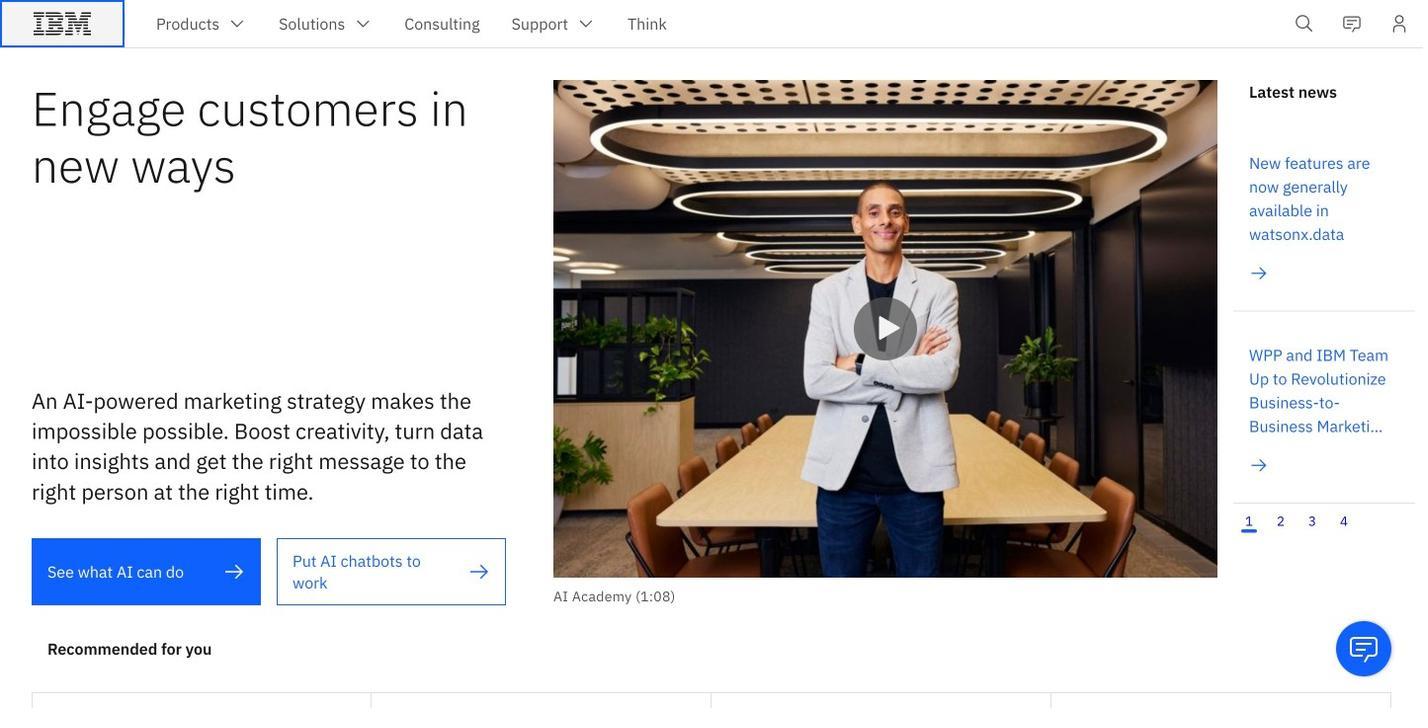 Task type: vqa. For each thing, say whether or not it's contained in the screenshot.
Open the chat window icon
yes



Task type: locate. For each thing, give the bounding box(es) containing it.
open the chat window image
[[1349, 634, 1380, 665]]



